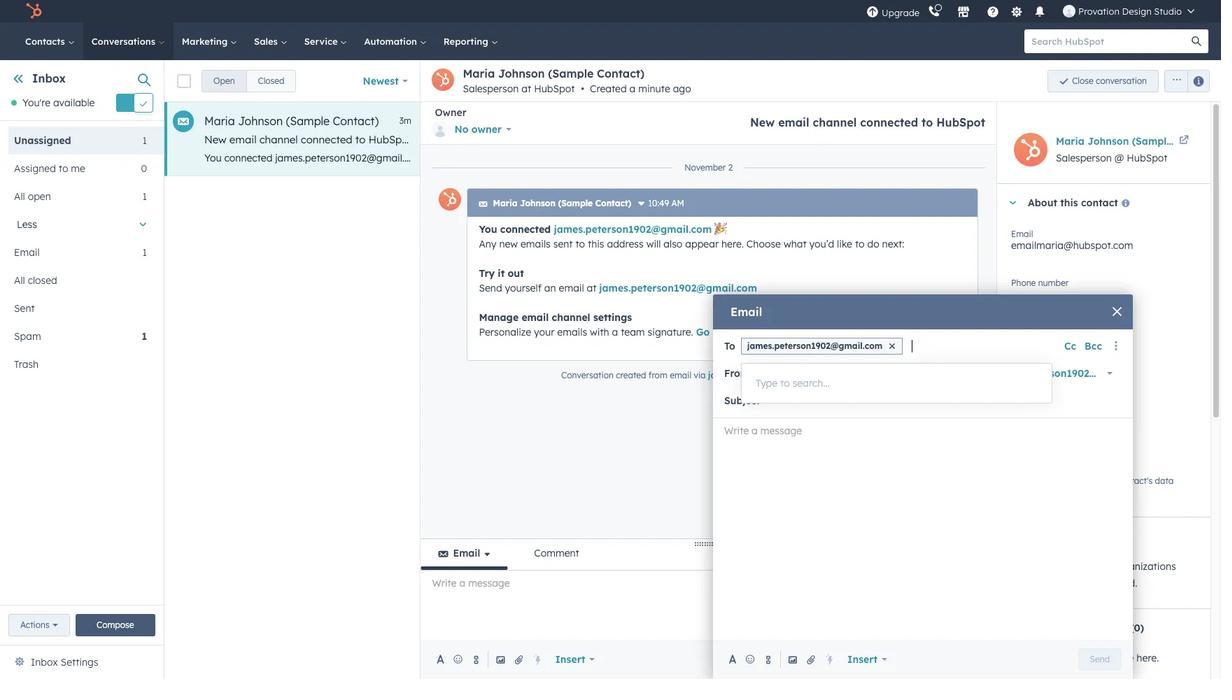 Task type: vqa. For each thing, say whether or not it's contained in the screenshot.
Undo
no



Task type: locate. For each thing, give the bounding box(es) containing it.
1 horizontal spatial try
[[856, 152, 869, 164]]

james.peterson1902@gmail.com inside new email channel connected to hubspot you connected james.peterson1902@gmail.com any new emails sent to this address will also appear here. choose what you'd like to do next:  try it out send yourself an email at <a href = 'mailto:james.p
[[275, 152, 425, 164]]

0 horizontal spatial appear
[[634, 152, 667, 164]]

all open
[[14, 191, 51, 203]]

design up the "search hubspot" 'search field'
[[1122, 6, 1152, 17]]

0 horizontal spatial you
[[204, 152, 222, 164]]

group
[[202, 70, 296, 92], [1159, 70, 1210, 92]]

what inside you connected james.peterson1902@gmail.com 🎉 any new emails sent to this address will also appear here. choose what you'd like to do next:
[[784, 238, 807, 251]]

(sample up •
[[548, 66, 594, 80]]

0 horizontal spatial insert button
[[546, 646, 604, 674]]

design left (
[[914, 367, 948, 380]]

marketplaces button
[[949, 0, 979, 22]]

1 vertical spatial owner
[[1045, 322, 1069, 332]]

no
[[455, 123, 469, 136]]

bcc
[[1085, 340, 1102, 353]]

channel for new email channel connected to hubspot you connected james.peterson1902@gmail.com any new emails sent to this address will also appear here. choose what you'd like to do next:  try it out send yourself an email at <a href = 'mailto:james.p
[[259, 133, 298, 146]]

0 horizontal spatial provation
[[863, 367, 911, 380]]

0 horizontal spatial try
[[479, 267, 495, 280]]

1 horizontal spatial new
[[750, 115, 775, 129]]

1 vertical spatial new
[[499, 238, 518, 251]]

with left team
[[590, 326, 609, 339]]

2 group from the left
[[1159, 70, 1210, 92]]

from inside popup button
[[837, 367, 860, 380]]

phone
[[1011, 278, 1036, 288]]

hubspot
[[534, 83, 575, 95], [937, 115, 986, 129], [369, 133, 412, 146], [1127, 152, 1168, 164]]

1 horizontal spatial studio
[[1155, 6, 1182, 17]]

1 vertical spatial provation
[[863, 367, 911, 380]]

from right created
[[649, 370, 668, 381]]

inbox
[[32, 71, 66, 85], [31, 657, 58, 669]]

with down businesses
[[1065, 578, 1084, 590]]

live
[[1119, 653, 1134, 665]]

1 insert from the left
[[555, 654, 586, 666]]

0 horizontal spatial you'd
[[758, 152, 783, 164]]

2 horizontal spatial will
[[1102, 653, 1116, 665]]

settings link
[[1008, 4, 1026, 19]]

0 horizontal spatial an
[[544, 282, 556, 295]]

at
[[522, 83, 531, 95], [1007, 152, 1017, 164], [587, 282, 597, 295]]

sent up try it out send yourself an email at james.peterson1902@gmail.com
[[553, 238, 573, 251]]

closed
[[28, 275, 57, 287]]

at inside 'maria johnson (sample contact) salesperson at hubspot • created a minute ago'
[[522, 83, 531, 95]]

1 vertical spatial any
[[479, 238, 497, 251]]

0 vertical spatial with
[[590, 326, 609, 339]]

0 horizontal spatial salesperson
[[463, 83, 519, 95]]

1 vertical spatial settings
[[798, 326, 836, 339]]

upgrade
[[882, 7, 920, 18]]

will down 10:49
[[647, 238, 661, 251]]

sent down no owner
[[502, 152, 521, 164]]

close image
[[890, 343, 895, 349]]

0 horizontal spatial like
[[786, 152, 801, 164]]

you inside new email channel connected to hubspot you connected james.peterson1902@gmail.com any new emails sent to this address will also appear here. choose what you'd like to do next:  try it out send yourself an email at <a href = 'mailto:james.p
[[204, 152, 222, 164]]

2 all from the top
[[14, 275, 25, 287]]

here. inside you connected james.peterson1902@gmail.com 🎉 any new emails sent to this address will also appear here. choose what you'd like to do next:
[[722, 238, 744, 251]]

2
[[728, 162, 733, 173]]

0 horizontal spatial maria johnson (sample contact)
[[204, 114, 379, 128]]

provation right james peterson icon
[[1079, 6, 1120, 17]]

new inside new email channel connected to hubspot you connected james.peterson1902@gmail.com any new emails sent to this address will also appear here. choose what you'd like to do next:  try it out send yourself an email at <a href = 'mailto:james.p
[[204, 133, 227, 146]]

your
[[534, 326, 555, 339]]

owner inside popup button
[[472, 123, 502, 136]]

sent
[[14, 303, 35, 315]]

1 vertical spatial try
[[479, 267, 495, 280]]

next: inside you connected james.peterson1902@gmail.com 🎉 any new emails sent to this address will also appear here. choose what you'd like to do next:
[[882, 238, 905, 251]]

1 horizontal spatial send
[[899, 152, 922, 164]]

james peterson from provation design studio ( james.peterson1902@gmail.com ) button
[[755, 360, 1157, 388]]

0 vertical spatial design
[[1122, 6, 1152, 17]]

1 vertical spatial yourself
[[505, 282, 542, 295]]

try up manage
[[479, 267, 495, 280]]

also inside you connected james.peterson1902@gmail.com 🎉 any new emails sent to this address will also appear here. choose what you'd like to do next:
[[664, 238, 683, 251]]

1 vertical spatial like
[[837, 238, 853, 251]]

owner right the no
[[472, 123, 502, 136]]

do
[[816, 152, 828, 164], [868, 238, 880, 251]]

1 horizontal spatial insert button
[[839, 646, 897, 674]]

service
[[304, 36, 340, 47]]

@
[[1115, 152, 1124, 164]]

studio left (
[[951, 367, 983, 380]]

1 horizontal spatial will
[[647, 238, 661, 251]]

james.peterson1902@gmail.com inside try it out send yourself an email at james.peterson1902@gmail.com
[[599, 282, 757, 295]]

other conversations (0) button
[[997, 610, 1197, 648]]

lifecycle stage
[[1011, 388, 1071, 399]]

out
[[881, 152, 896, 164], [508, 267, 524, 280]]

like inside you connected james.peterson1902@gmail.com 🎉 any new emails sent to this address will also appear here. choose what you'd like to do next:
[[837, 238, 853, 251]]

comment
[[534, 547, 579, 560]]

(sample left more info icon
[[558, 198, 593, 209]]

all inside the "all closed" button
[[14, 275, 25, 287]]

0 horizontal spatial new
[[448, 152, 466, 164]]

0 vertical spatial emails
[[469, 152, 499, 164]]

signature.
[[648, 326, 694, 339]]

all
[[14, 191, 25, 203], [14, 275, 25, 287]]

any inside you connected james.peterson1902@gmail.com 🎉 any new emails sent to this address will also appear here. choose what you'd like to do next:
[[479, 238, 497, 251]]

address up try it out send yourself an email at james.peterson1902@gmail.com
[[607, 238, 644, 251]]

created
[[590, 83, 627, 95]]

2 vertical spatial at
[[587, 282, 597, 295]]

subject
[[724, 395, 761, 407]]

conversations inside dropdown button
[[1059, 622, 1128, 635]]

will inside new email channel connected to hubspot you connected james.peterson1902@gmail.com any new emails sent to this address will also appear here. choose what you'd like to do next:  try it out send yourself an email at <a href = 'mailto:james.p
[[595, 152, 609, 164]]

0 horizontal spatial design
[[914, 367, 948, 380]]

0 vertical spatial what
[[732, 152, 755, 164]]

1 vertical spatial send
[[479, 282, 502, 295]]

0 horizontal spatial from
[[649, 370, 668, 381]]

1 horizontal spatial appear
[[685, 238, 719, 251]]

contact
[[1011, 322, 1043, 332]]

maria johnson (sample contact) inside email from maria johnson (sample contact) with subject new email channel connected to hubspot row
[[204, 114, 379, 128]]

1 vertical spatial sent
[[553, 238, 573, 251]]

insert
[[555, 654, 586, 666], [848, 654, 878, 666]]

studio up the "search hubspot" 'search field'
[[1155, 6, 1182, 17]]

all left the 'closed' at the left top
[[14, 275, 25, 287]]

owner up cc button
[[1045, 322, 1069, 332]]

1 horizontal spatial you'd
[[810, 238, 835, 251]]

more info image
[[637, 200, 646, 209]]

choose inside new email channel connected to hubspot you connected james.peterson1902@gmail.com any new emails sent to this address will also appear here. choose what you'd like to do next:  try it out send yourself an email at <a href = 'mailto:james.p
[[695, 152, 729, 164]]

email inside try it out send yourself an email at james.peterson1902@gmail.com
[[559, 282, 584, 295]]

0 horizontal spatial owner
[[472, 123, 502, 136]]

an inside try it out send yourself an email at james.peterson1902@gmail.com
[[544, 282, 556, 295]]

connected inside you connected james.peterson1902@gmail.com 🎉 any new emails sent to this address will also appear here. choose what you'd like to do next:
[[500, 223, 551, 236]]

settings up team
[[594, 311, 632, 324]]

out up manage
[[508, 267, 524, 280]]

hubspot inside new email channel connected to hubspot you connected james.peterson1902@gmail.com any new emails sent to this address will also appear here. choose what you'd like to do next:  try it out send yourself an email at <a href = 'mailto:james.p
[[369, 133, 412, 146]]

help button
[[981, 0, 1005, 22]]

1 vertical spatial address
[[607, 238, 644, 251]]

inbox up you're available
[[32, 71, 66, 85]]

new inside you connected james.peterson1902@gmail.com 🎉 any new emails sent to this address will also appear here. choose what you'd like to do next:
[[499, 238, 518, 251]]

calling icon image
[[928, 6, 941, 18]]

1 vertical spatial salesperson
[[1056, 152, 1112, 164]]

salesperson up no owner
[[463, 83, 519, 95]]

new inside new email channel connected to hubspot you connected james.peterson1902@gmail.com any new emails sent to this address will also appear here. choose what you'd like to do next:  try it out send yourself an email at <a href = 'mailto:james.p
[[448, 152, 466, 164]]

emails for you
[[521, 238, 551, 251]]

notifications button
[[1028, 0, 1052, 22]]

a left team
[[612, 326, 618, 339]]

contacts link
[[17, 22, 83, 60]]

1 vertical spatial choose
[[747, 238, 781, 251]]

0 vertical spatial provation
[[1079, 6, 1120, 17]]

try
[[856, 152, 869, 164], [479, 267, 495, 280]]

1 horizontal spatial next:
[[882, 238, 905, 251]]

a left minute
[[630, 83, 636, 95]]

1 horizontal spatial salesperson
[[1056, 152, 1112, 164]]

an up your
[[544, 282, 556, 295]]

1 vertical spatial you'd
[[810, 238, 835, 251]]

1 all from the top
[[14, 191, 25, 203]]

here. down 🎉
[[722, 238, 744, 251]]

0 vertical spatial do
[[816, 152, 828, 164]]

0 vertical spatial will
[[595, 152, 609, 164]]

assigned to me
[[14, 163, 85, 175]]

new email channel connected to hubspot heading
[[750, 115, 986, 129]]

2 horizontal spatial at
[[1007, 152, 1017, 164]]

an left <a
[[965, 152, 976, 164]]

1 vertical spatial emails
[[521, 238, 551, 251]]

1 vertical spatial studio
[[951, 367, 983, 380]]

menu
[[865, 0, 1205, 22]]

any inside new email channel connected to hubspot you connected james.peterson1902@gmail.com any new emails sent to this address will also appear here. choose what you'd like to do next:  try it out send yourself an email at <a href = 'mailto:james.p
[[427, 152, 445, 164]]

1 vertical spatial out
[[508, 267, 524, 280]]

1 horizontal spatial do
[[868, 238, 880, 251]]

studio inside popup button
[[951, 367, 983, 380]]

2 vertical spatial maria johnson (sample contact)
[[493, 198, 632, 209]]

1 horizontal spatial out
[[881, 152, 896, 164]]

an
[[965, 152, 976, 164], [544, 282, 556, 295]]

1 vertical spatial inbox
[[31, 657, 58, 669]]

close
[[1073, 75, 1094, 86]]

provation down close image
[[863, 367, 911, 380]]

next:
[[831, 152, 853, 164], [882, 238, 905, 251]]

1 horizontal spatial provation
[[1079, 6, 1120, 17]]

(
[[986, 367, 989, 380]]

you connected james.peterson1902@gmail.com 🎉 any new emails sent to this address will also appear here. choose what you'd like to do next:
[[479, 223, 905, 251]]

james.peterson1902@gmail.com
[[275, 152, 425, 164], [554, 223, 712, 236], [599, 282, 757, 295], [747, 341, 883, 351], [992, 367, 1150, 380], [708, 370, 844, 381]]

0 horizontal spatial new
[[204, 133, 227, 146]]

a inside manage email channel settings personalize your emails with a team signature. go to email channel settings
[[612, 326, 618, 339]]

hubspot image
[[25, 3, 42, 20]]

sent inside you connected james.peterson1902@gmail.com 🎉 any new emails sent to this address will also appear here. choose what you'd like to do next:
[[553, 238, 573, 251]]

1 for all open
[[143, 191, 147, 203]]

go to email channel settings link
[[696, 326, 836, 339]]

no owner
[[455, 123, 502, 136]]

3m
[[400, 115, 412, 126]]

None text field
[[766, 387, 1114, 415]]

salesperson
[[463, 83, 519, 95], [1056, 152, 1112, 164]]

inbox left settings
[[31, 657, 58, 669]]

inbox for inbox settings
[[31, 657, 58, 669]]

main content containing maria johnson (sample contact)
[[164, 60, 1221, 680]]

0 horizontal spatial what
[[732, 152, 755, 164]]

1 horizontal spatial you
[[479, 223, 497, 236]]

organizations
[[1114, 561, 1176, 573]]

address down •
[[555, 152, 592, 164]]

conversation
[[561, 370, 614, 381]]

send up manage
[[479, 282, 502, 295]]

processing
[[1072, 476, 1115, 486]]

you're available
[[22, 97, 95, 109]]

1 vertical spatial conversations
[[1035, 653, 1099, 665]]

1 horizontal spatial yourself
[[925, 152, 962, 164]]

0 vertical spatial any
[[427, 152, 445, 164]]

caret image
[[1009, 201, 1017, 205]]

open
[[28, 191, 51, 203]]

1 horizontal spatial like
[[837, 238, 853, 251]]

(sample
[[548, 66, 594, 80], [286, 114, 330, 128], [1132, 135, 1173, 148], [558, 198, 593, 209]]

out down new email channel connected to hubspot heading
[[881, 152, 896, 164]]

new for new email channel connected to hubspot
[[750, 115, 775, 129]]

0 vertical spatial address
[[555, 152, 592, 164]]

send inside button
[[1090, 654, 1110, 665]]

)
[[1153, 367, 1157, 380]]

send down new email channel connected to hubspot heading
[[899, 152, 922, 164]]

me
[[71, 163, 85, 175]]

here. up am
[[670, 152, 692, 164]]

1 vertical spatial will
[[647, 238, 661, 251]]

johnson inside row
[[238, 114, 283, 128]]

maria inside 'maria johnson (sample contact) salesperson at hubspot • created a minute ago'
[[463, 66, 495, 80]]

will left live
[[1102, 653, 1116, 665]]

inbox settings
[[31, 657, 98, 669]]

0 horizontal spatial it
[[498, 267, 505, 280]]

inbox for inbox
[[32, 71, 66, 85]]

hubspot inside 'maria johnson (sample contact) salesperson at hubspot • created a minute ago'
[[534, 83, 575, 95]]

2 horizontal spatial maria johnson (sample contact)
[[1056, 135, 1218, 148]]

0 vertical spatial you'd
[[758, 152, 783, 164]]

from for email
[[649, 370, 668, 381]]

None field
[[912, 332, 923, 360]]

record.
[[1106, 578, 1138, 590]]

try inside new email channel connected to hubspot you connected james.peterson1902@gmail.com any new emails sent to this address will also appear here. choose what you'd like to do next:  try it out send yourself an email at <a href = 'mailto:james.p
[[856, 152, 869, 164]]

do inside new email channel connected to hubspot you connected james.peterson1902@gmail.com any new emails sent to this address will also appear here. choose what you'd like to do next:  try it out send yourself an email at <a href = 'mailto:james.p
[[816, 152, 828, 164]]

send button
[[1078, 649, 1122, 671]]

salesperson inside 'maria johnson (sample contact) salesperson at hubspot • created a minute ago'
[[463, 83, 519, 95]]

choose inside you connected james.peterson1902@gmail.com 🎉 any new emails sent to this address will also appear here. choose what you'd like to do next:
[[747, 238, 781, 251]]

will down created
[[595, 152, 609, 164]]

0 horizontal spatial send
[[479, 282, 502, 295]]

comment button
[[517, 540, 597, 570]]

settings up the peterson
[[798, 326, 836, 339]]

contact) inside the maria johnson (sample contact) link
[[1176, 135, 1218, 148]]

1
[[143, 135, 147, 147], [143, 191, 147, 203], [143, 247, 147, 259], [142, 331, 147, 343]]

1 for spam
[[142, 331, 147, 343]]

1 vertical spatial appear
[[685, 238, 719, 251]]

via
[[694, 370, 706, 381]]

channel for manage email channel settings personalize your emails with a team signature. go to email channel settings
[[552, 311, 591, 324]]

service link
[[296, 22, 356, 60]]

0 vertical spatial salesperson
[[463, 83, 519, 95]]

stage
[[1048, 388, 1071, 399]]

0 vertical spatial out
[[881, 152, 896, 164]]

associated
[[1011, 578, 1062, 590]]

am
[[672, 198, 684, 209]]

1 horizontal spatial with
[[1065, 578, 1084, 590]]

this
[[536, 152, 553, 164], [1061, 197, 1078, 209], [588, 238, 604, 251], [1087, 578, 1103, 590]]

0 horizontal spatial will
[[595, 152, 609, 164]]

1 for unassigned
[[143, 135, 147, 147]]

1 vertical spatial next:
[[882, 238, 905, 251]]

(sample down closed button
[[286, 114, 330, 128]]

Last contacted text field
[[1011, 358, 1197, 381]]

1 vertical spatial also
[[664, 238, 683, 251]]

it inside new email channel connected to hubspot you connected james.peterson1902@gmail.com any new emails sent to this address will also appear here. choose what you'd like to do next:  try it out send yourself an email at <a href = 'mailto:james.p
[[872, 152, 878, 164]]

group down sales
[[202, 70, 296, 92]]

1 horizontal spatial any
[[479, 238, 497, 251]]

channel for new email channel connected to hubspot
[[813, 115, 857, 129]]

0 vertical spatial send
[[899, 152, 922, 164]]

0 vertical spatial james.peterson1902@gmail.com link
[[554, 223, 712, 236]]

2 insert button from the left
[[839, 646, 897, 674]]

address inside new email channel connected to hubspot you connected james.peterson1902@gmail.com any new emails sent to this address will also appear here. choose what you'd like to do next:  try it out send yourself an email at <a href = 'mailto:james.p
[[555, 152, 592, 164]]

contact)
[[597, 66, 645, 80], [333, 114, 379, 128], [1176, 135, 1218, 148], [596, 198, 632, 209]]

1 vertical spatial do
[[868, 238, 880, 251]]

<a
[[1019, 152, 1030, 164]]

emails inside manage email channel settings personalize your emails with a team signature. go to email channel settings
[[557, 326, 587, 339]]

0 horizontal spatial next:
[[831, 152, 853, 164]]

1 vertical spatial here.
[[722, 238, 744, 251]]

1 vertical spatial it
[[498, 267, 505, 280]]

0 vertical spatial next:
[[831, 152, 853, 164]]

sent
[[502, 152, 521, 164], [553, 238, 573, 251]]

salesperson @ hubspot
[[1056, 152, 1168, 164]]

lead
[[1011, 405, 1034, 417]]

out inside new email channel connected to hubspot you connected james.peterson1902@gmail.com any new emails sent to this address will also appear here. choose what you'd like to do next:  try it out send yourself an email at <a href = 'mailto:james.p
[[881, 152, 896, 164]]

conversation
[[1096, 75, 1147, 86]]

0 vertical spatial inbox
[[32, 71, 66, 85]]

provation
[[1079, 6, 1120, 17], [863, 367, 911, 380]]

0 vertical spatial you
[[204, 152, 222, 164]]

yourself inside new email channel connected to hubspot you connected james.peterson1902@gmail.com any new emails sent to this address will also appear here. choose what you'd like to do next:  try it out send yourself an email at <a href = 'mailto:james.p
[[925, 152, 962, 164]]

conversations down other conversations (0)
[[1035, 653, 1099, 665]]

1 horizontal spatial address
[[607, 238, 644, 251]]

0 horizontal spatial yourself
[[505, 282, 542, 295]]

emails for manage
[[557, 326, 587, 339]]

it down new email channel connected to hubspot heading
[[872, 152, 878, 164]]

group containing open
[[202, 70, 296, 92]]

all left open
[[14, 191, 25, 203]]

Phone number text field
[[1011, 276, 1197, 304]]

marketing link
[[173, 22, 246, 60]]

conversations up past conversations will live here.
[[1059, 622, 1128, 635]]

1 vertical spatial a
[[612, 326, 618, 339]]

salesperson left @ at right
[[1056, 152, 1112, 164]]

email
[[778, 115, 810, 129], [229, 133, 257, 146], [979, 152, 1004, 164], [559, 282, 584, 295], [522, 311, 549, 324], [726, 326, 753, 339], [670, 370, 692, 381]]

channel inside new email channel connected to hubspot you connected james.peterson1902@gmail.com any new emails sent to this address will also appear here. choose what you'd like to do next:  try it out send yourself an email at <a href = 'mailto:james.p
[[259, 133, 298, 146]]

appear down 🎉
[[685, 238, 719, 251]]

provation inside popup button
[[863, 367, 911, 380]]

provation design studio button
[[1055, 0, 1203, 22]]

0 vertical spatial yourself
[[925, 152, 962, 164]]

it up manage
[[498, 267, 505, 280]]

1 horizontal spatial new
[[499, 238, 518, 251]]

try down new email channel connected to hubspot heading
[[856, 152, 869, 164]]

here. right live
[[1137, 653, 1159, 665]]

from right the peterson
[[837, 367, 860, 380]]

yourself
[[925, 152, 962, 164], [505, 282, 542, 295]]

owner for contact owner
[[1045, 322, 1069, 332]]

group down search button
[[1159, 70, 1210, 92]]

notifications image
[[1034, 6, 1047, 19]]

send left live
[[1090, 654, 1110, 665]]

appear up 10:49
[[634, 152, 667, 164]]

trash button
[[8, 351, 147, 379]]

all for all open
[[14, 191, 25, 203]]

main content
[[164, 60, 1221, 680]]

1 group from the left
[[202, 70, 296, 92]]

2 horizontal spatial emails
[[557, 326, 587, 339]]

maria inside row
[[204, 114, 235, 128]]

sent inside new email channel connected to hubspot you connected james.peterson1902@gmail.com any new emails sent to this address will also appear here. choose what you'd like to do next:  try it out send yourself an email at <a href = 'mailto:james.p
[[502, 152, 521, 164]]

1 horizontal spatial sent
[[553, 238, 573, 251]]

1 vertical spatial design
[[914, 367, 948, 380]]

0 vertical spatial all
[[14, 191, 25, 203]]

new email channel connected to hubspot you connected james.peterson1902@gmail.com any new emails sent to this address will also appear here. choose what you'd like to do next:  try it out send yourself an email at <a href = 'mailto:james.p
[[204, 133, 1132, 164]]

reporting link
[[435, 22, 506, 60]]

Open button
[[202, 70, 247, 92]]

emails inside you connected james.peterson1902@gmail.com 🎉 any new emails sent to this address will also appear here. choose what you'd like to do next:
[[521, 238, 551, 251]]

compose
[[97, 620, 134, 631]]

0 vertical spatial at
[[522, 83, 531, 95]]

phone number
[[1011, 278, 1069, 288]]

2 vertical spatial emails
[[557, 326, 587, 339]]



Task type: describe. For each thing, give the bounding box(es) containing it.
automation
[[364, 36, 420, 47]]

owner
[[435, 106, 467, 119]]

last
[[1011, 350, 1028, 360]]

emailmaria@hubspot.com
[[1011, 239, 1134, 252]]

you're available image
[[11, 100, 17, 106]]

from for provation
[[837, 367, 860, 380]]

contact) inside 'maria johnson (sample contact) salesperson at hubspot • created a minute ago'
[[597, 66, 645, 80]]

manage
[[479, 311, 519, 324]]

from
[[724, 367, 750, 380]]

with inside manage email channel settings personalize your emails with a team signature. go to email channel settings
[[590, 326, 609, 339]]

about this contact
[[1028, 197, 1118, 209]]

close image
[[1113, 307, 1122, 316]]

see
[[1011, 561, 1028, 573]]

1 for email
[[143, 247, 147, 259]]

conversations
[[92, 36, 158, 47]]

johnson inside 'maria johnson (sample contact) salesperson at hubspot • created a minute ago'
[[498, 66, 545, 80]]

peterson
[[791, 367, 834, 380]]

conversations for past
[[1035, 653, 1099, 665]]

new for new email channel connected to hubspot you connected james.peterson1902@gmail.com any new emails sent to this address will also appear here. choose what you'd like to do next:  try it out send yourself an email at <a href = 'mailto:james.p
[[204, 133, 227, 146]]

at inside try it out send yourself an email at james.peterson1902@gmail.com
[[587, 282, 597, 295]]

it inside try it out send yourself an email at james.peterson1902@gmail.com
[[498, 267, 505, 280]]

james peterson image
[[1063, 5, 1076, 17]]

also inside new email channel connected to hubspot you connected james.peterson1902@gmail.com any new emails sent to this address will also appear here. choose what you'd like to do next:  try it out send yourself an email at <a href = 'mailto:james.p
[[612, 152, 631, 164]]

out inside try it out send yourself an email at james.peterson1902@gmail.com
[[508, 267, 524, 280]]

actions
[[20, 620, 49, 631]]

you'd inside you connected james.peterson1902@gmail.com 🎉 any new emails sent to this address will also appear here. choose what you'd like to do next:
[[810, 238, 835, 251]]

lead button
[[1011, 397, 1197, 420]]

0
[[141, 163, 147, 175]]

do inside you connected james.peterson1902@gmail.com 🎉 any new emails sent to this address will also appear here. choose what you'd like to do next:
[[868, 238, 880, 251]]

new email channel connected to hubspot
[[750, 115, 986, 129]]

minute
[[638, 83, 670, 95]]

🎉
[[715, 223, 727, 236]]

settings
[[61, 657, 98, 669]]

2 horizontal spatial here.
[[1137, 653, 1159, 665]]

appear inside you connected james.peterson1902@gmail.com 🎉 any new emails sent to this address will also appear here. choose what you'd like to do next:
[[685, 238, 719, 251]]

james.peterson1902@gmail.com inside you connected james.peterson1902@gmail.com 🎉 any new emails sent to this address will also appear here. choose what you'd like to do next:
[[554, 223, 712, 236]]

search button
[[1185, 29, 1209, 53]]

this inside see the businesses or organizations associated with this record.
[[1087, 578, 1103, 590]]

last contacted
[[1011, 350, 1071, 360]]

emails inside new email channel connected to hubspot you connected james.peterson1902@gmail.com any new emails sent to this address will also appear here. choose what you'd like to do next:  try it out send yourself an email at <a href = 'mailto:james.p
[[469, 152, 499, 164]]

type to search...
[[756, 377, 830, 390]]

(sample inside row
[[286, 114, 330, 128]]

Closed button
[[246, 70, 296, 92]]

created
[[616, 370, 646, 381]]

maria johnson (sample contact) link
[[1056, 133, 1218, 150]]

what inside new email channel connected to hubspot you connected james.peterson1902@gmail.com any new emails sent to this address will also appear here. choose what you'd like to do next:  try it out send yourself an email at <a href = 'mailto:james.p
[[732, 152, 755, 164]]

james.peterson1902@gmail.com inside popup button
[[992, 367, 1150, 380]]

this inside about this contact dropdown button
[[1061, 197, 1078, 209]]

a inside 'maria johnson (sample contact) salesperson at hubspot • created a minute ago'
[[630, 83, 636, 95]]

open
[[213, 75, 235, 86]]

you'd inside new email channel connected to hubspot you connected james.peterson1902@gmail.com any new emails sent to this address will also appear here. choose what you'd like to do next:  try it out send yourself an email at <a href = 'mailto:james.p
[[758, 152, 783, 164]]

1 vertical spatial james.peterson1902@gmail.com link
[[599, 282, 757, 295]]

(sample up 'salesperson @ hubspot'
[[1132, 135, 1173, 148]]

all for all closed
[[14, 275, 25, 287]]

past conversations will live here.
[[1011, 653, 1159, 665]]

bcc button
[[1085, 338, 1102, 355]]

newest button
[[354, 67, 417, 95]]

search...
[[793, 377, 830, 390]]

insert inside main content
[[555, 654, 586, 666]]

close conversation button
[[1048, 70, 1159, 92]]

design inside 'popup button'
[[1122, 6, 1152, 17]]

next: inside new email channel connected to hubspot you connected james.peterson1902@gmail.com any new emails sent to this address will also appear here. choose what you'd like to do next:  try it out send yourself an email at <a href = 'mailto:james.p
[[831, 152, 853, 164]]

help image
[[987, 6, 1000, 19]]

with inside see the businesses or organizations associated with this record.
[[1065, 578, 1084, 590]]

number
[[1039, 278, 1069, 288]]

design inside popup button
[[914, 367, 948, 380]]

cc
[[1065, 340, 1077, 353]]

marketing
[[182, 36, 230, 47]]

studio inside 'popup button'
[[1155, 6, 1182, 17]]

other
[[1028, 622, 1056, 635]]

sent button
[[8, 295, 147, 323]]

•
[[581, 83, 584, 95]]

this inside new email channel connected to hubspot you connected james.peterson1902@gmail.com any new emails sent to this address will also appear here. choose what you'd like to do next:  try it out send yourself an email at <a href = 'mailto:james.p
[[536, 152, 553, 164]]

contact's
[[1117, 476, 1153, 486]]

email inside email emailmaria@hubspot.com
[[1011, 229, 1033, 239]]

like inside new email channel connected to hubspot you connected james.peterson1902@gmail.com any new emails sent to this address will also appear here. choose what you'd like to do next:  try it out send yourself an email at <a href = 'mailto:james.p
[[786, 152, 801, 164]]

contact owner
[[1011, 322, 1069, 332]]

go
[[696, 326, 710, 339]]

will inside you connected james.peterson1902@gmail.com 🎉 any new emails sent to this address will also appear here. choose what you'd like to do next:
[[647, 238, 661, 251]]

conversations link
[[83, 22, 173, 60]]

2 vertical spatial will
[[1102, 653, 1116, 665]]

ago
[[673, 83, 691, 95]]

you're
[[22, 97, 50, 109]]

contact) inside email from maria johnson (sample contact) with subject new email channel connected to hubspot row
[[333, 114, 379, 128]]

Search HubSpot search field
[[1025, 29, 1196, 53]]

marketplaces image
[[958, 6, 970, 19]]

this inside you connected james.peterson1902@gmail.com 🎉 any new emails sent to this address will also appear here. choose what you'd like to do next:
[[588, 238, 604, 251]]

send inside try it out send yourself an email at james.peterson1902@gmail.com
[[479, 282, 502, 295]]

to
[[724, 340, 736, 352]]

2 vertical spatial james.peterson1902@gmail.com link
[[708, 370, 856, 381]]

yourself inside try it out send yourself an email at james.peterson1902@gmail.com
[[505, 282, 542, 295]]

0 horizontal spatial settings
[[594, 311, 632, 324]]

data
[[1155, 476, 1174, 486]]

close conversation
[[1073, 75, 1147, 86]]

search image
[[1192, 36, 1202, 46]]

lifecycle
[[1011, 388, 1046, 399]]

an inside new email channel connected to hubspot you connected james.peterson1902@gmail.com any new emails sent to this address will also appear here. choose what you'd like to do next:  try it out send yourself an email at <a href = 'mailto:james.p
[[965, 152, 976, 164]]

at inside new email channel connected to hubspot you connected james.peterson1902@gmail.com any new emails sent to this address will also appear here. choose what you'd like to do next:  try it out send yourself an email at <a href = 'mailto:james.p
[[1007, 152, 1017, 164]]

provation inside 'popup button'
[[1079, 6, 1120, 17]]

send inside new email channel connected to hubspot you connected james.peterson1902@gmail.com any new emails sent to this address will also appear here. choose what you'd like to do next:  try it out send yourself an email at <a href = 'mailto:james.p
[[899, 152, 922, 164]]

contact
[[1081, 197, 1118, 209]]

email inside button
[[453, 547, 480, 560]]

(sample inside 'maria johnson (sample contact) salesperson at hubspot • created a minute ago'
[[548, 66, 594, 80]]

1 vertical spatial maria johnson (sample contact)
[[1056, 135, 1218, 148]]

upgrade image
[[867, 6, 879, 19]]

email from maria johnson (sample contact) with subject new email channel connected to hubspot row
[[164, 102, 1132, 176]]

href
[[1033, 152, 1052, 164]]

see the businesses or organizations associated with this record.
[[1011, 561, 1176, 590]]

1 horizontal spatial settings
[[798, 326, 836, 339]]

menu containing provation design studio
[[865, 0, 1205, 22]]

to inside 'type to search...' button
[[781, 377, 790, 390]]

2 insert from the left
[[848, 654, 878, 666]]

appear inside new email channel connected to hubspot you connected james.peterson1902@gmail.com any new emails sent to this address will also appear here. choose what you'd like to do next:  try it out send yourself an email at <a href = 'mailto:james.p
[[634, 152, 667, 164]]

settings image
[[1010, 6, 1023, 19]]

try inside try it out send yourself an email at james.peterson1902@gmail.com
[[479, 267, 495, 280]]

automation link
[[356, 22, 435, 60]]

1 insert button from the left
[[546, 646, 604, 674]]

past
[[1011, 653, 1032, 665]]

sales
[[254, 36, 280, 47]]

cc button
[[1065, 338, 1077, 355]]

contacts
[[25, 36, 68, 47]]

you inside you connected james.peterson1902@gmail.com 🎉 any new emails sent to this address will also appear here. choose what you'd like to do next:
[[479, 223, 497, 236]]

james
[[756, 367, 788, 380]]

maria johnson (sample contact) salesperson at hubspot • created a minute ago
[[463, 66, 691, 95]]

here. inside new email channel connected to hubspot you connected james.peterson1902@gmail.com any new emails sent to this address will also appear here. choose what you'd like to do next:  try it out send yourself an email at <a href = 'mailto:james.p
[[670, 152, 692, 164]]

basis
[[1035, 476, 1056, 486]]

contacted
[[1031, 350, 1071, 360]]

businesses
[[1049, 561, 1098, 573]]

all closed
[[14, 275, 57, 287]]

email button
[[421, 540, 508, 570]]

inbox settings link
[[31, 654, 98, 671]]

owner for no owner
[[472, 123, 502, 136]]

team
[[621, 326, 645, 339]]

type
[[756, 377, 778, 390]]

about this contact button
[[997, 184, 1197, 222]]

actions button
[[8, 615, 70, 637]]

conversations for other
[[1059, 622, 1128, 635]]

november
[[685, 162, 726, 173]]

reporting
[[444, 36, 491, 47]]

address inside you connected james.peterson1902@gmail.com 🎉 any new emails sent to this address will also appear here. choose what you'd like to do next:
[[607, 238, 644, 251]]

to inside manage email channel settings personalize your emails with a team signature. go to email channel settings
[[713, 326, 723, 339]]

'mailto:james.p
[[1063, 152, 1132, 164]]

type to search... button
[[742, 370, 1052, 398]]



